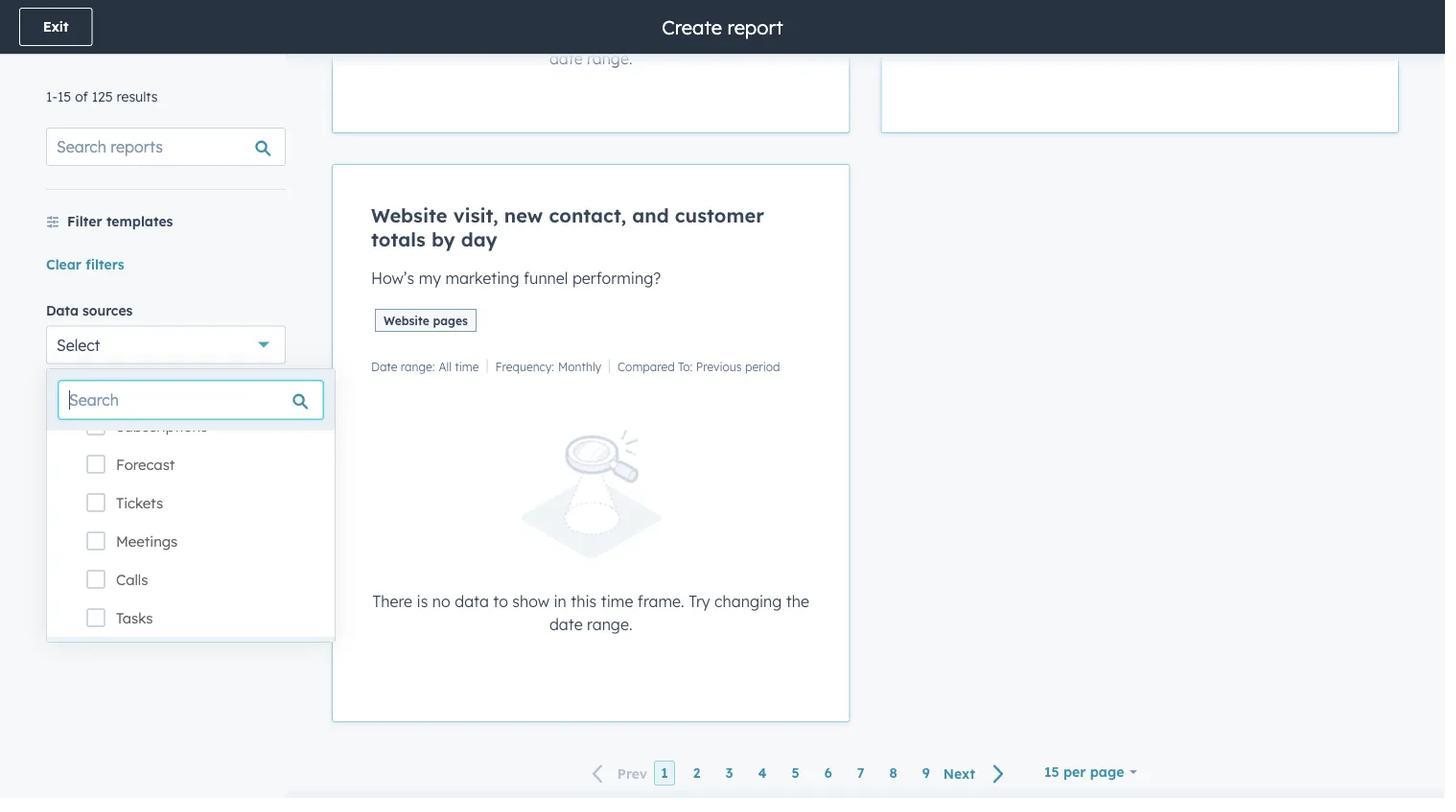Task type: describe. For each thing, give the bounding box(es) containing it.
calls
[[116, 571, 148, 589]]

funnel
[[524, 269, 568, 288]]

templates
[[106, 213, 173, 230]]

2 try from the top
[[689, 592, 711, 611]]

exit
[[43, 18, 69, 35]]

all
[[439, 359, 452, 374]]

clear filters button
[[46, 253, 124, 276]]

customer
[[675, 203, 765, 227]]

create report
[[662, 15, 784, 39]]

Search search field
[[59, 381, 323, 419]]

2 in from the top
[[554, 592, 567, 611]]

2 is from the top
[[417, 592, 428, 611]]

frame. inside option
[[638, 25, 685, 45]]

Search search field
[[46, 128, 286, 166]]

meetings
[[116, 533, 178, 551]]

website for website pages
[[384, 313, 430, 328]]

6 button
[[818, 761, 839, 786]]

range:
[[401, 359, 435, 374]]

2 frame. from the top
[[638, 592, 685, 611]]

this inside option
[[571, 25, 597, 45]]

my
[[419, 269, 441, 288]]

2 button
[[687, 761, 708, 786]]

try inside there is no data to show in this time frame. try changing the date range. option
[[689, 25, 711, 45]]

3 button
[[719, 761, 740, 786]]

changing inside option
[[715, 25, 782, 45]]

7 button
[[851, 761, 872, 786]]

there inside option
[[373, 25, 413, 45]]

6
[[825, 765, 833, 782]]

forecast
[[116, 456, 175, 474]]

data inside option
[[455, 25, 489, 45]]

compared
[[618, 359, 675, 374]]

tickets
[[116, 494, 163, 512]]

next
[[944, 765, 976, 782]]

clear filters
[[46, 256, 124, 273]]

results
[[117, 88, 158, 105]]

date
[[371, 359, 398, 374]]

1 vertical spatial time
[[455, 359, 479, 374]]

to inside option
[[493, 25, 508, 45]]

prev button
[[581, 761, 655, 786]]

compared to: previous period
[[618, 359, 781, 374]]

1-15 of 125 results
[[46, 88, 158, 105]]

tasks
[[116, 609, 153, 628]]

totals
[[371, 227, 426, 251]]

next button
[[937, 761, 1017, 786]]

4
[[758, 765, 767, 782]]

date inside option
[[550, 48, 583, 68]]

15 inside popup button
[[1045, 764, 1060, 781]]

pages
[[433, 313, 468, 328]]

2 data from the top
[[455, 592, 489, 611]]

in inside there is no data to show in this time frame. try changing the date range. option
[[554, 25, 567, 45]]

new
[[505, 203, 543, 227]]

date range: all time
[[371, 359, 479, 374]]

2 show from the top
[[513, 592, 550, 611]]

2 range. from the top
[[587, 615, 633, 634]]

7
[[858, 765, 865, 782]]

time inside option
[[601, 25, 634, 45]]

select button
[[46, 326, 286, 364]]

subscriptions
[[116, 417, 208, 436]]

of
[[75, 88, 88, 105]]

1 button
[[655, 761, 675, 786]]

period
[[745, 359, 781, 374]]



Task type: vqa. For each thing, say whether or not it's contained in the screenshot.
'Access' element
no



Task type: locate. For each thing, give the bounding box(es) containing it.
0 vertical spatial try
[[689, 25, 711, 45]]

range. inside there is no data to show in this time frame. try changing the date range. option
[[587, 48, 633, 68]]

to
[[493, 25, 508, 45], [493, 592, 508, 611]]

previous
[[696, 359, 742, 374]]

in
[[554, 25, 567, 45], [554, 592, 567, 611]]

day
[[461, 227, 498, 251]]

0 vertical spatial range.
[[587, 48, 633, 68]]

1 show from the top
[[513, 25, 550, 45]]

2 this from the top
[[571, 592, 597, 611]]

pagination navigation
[[581, 761, 1017, 786]]

visualization
[[46, 386, 132, 403]]

1 vertical spatial in
[[554, 592, 567, 611]]

there
[[373, 25, 413, 45], [373, 592, 413, 611]]

select
[[57, 335, 100, 355], [57, 420, 100, 439]]

2
[[694, 765, 701, 782]]

1 vertical spatial changing
[[715, 592, 782, 611]]

1 frame. from the top
[[638, 25, 685, 45]]

select down visualization
[[57, 420, 100, 439]]

select for visualization
[[57, 420, 100, 439]]

per
[[1064, 764, 1087, 781]]

filters
[[86, 256, 124, 273]]

the inside there is no data to show in this time frame. try changing the date range. option
[[787, 25, 810, 45]]

0 vertical spatial there
[[373, 25, 413, 45]]

select button
[[46, 410, 286, 449]]

1 vertical spatial there is no data to show in this time frame. try changing the date range.
[[373, 592, 810, 634]]

how's my marketing funnel performing?
[[371, 269, 661, 288]]

website for website visit, new contact, and customer totals by day
[[371, 203, 448, 227]]

15 left per
[[1045, 764, 1060, 781]]

this
[[571, 25, 597, 45], [571, 592, 597, 611]]

to:
[[678, 359, 693, 374]]

0 vertical spatial data
[[455, 25, 489, 45]]

0 horizontal spatial 15
[[57, 88, 71, 105]]

2 to from the top
[[493, 592, 508, 611]]

no inside option
[[433, 25, 451, 45]]

1 vertical spatial range.
[[587, 615, 633, 634]]

monthly
[[558, 359, 602, 374]]

1 vertical spatial show
[[513, 592, 550, 611]]

is
[[417, 25, 428, 45], [417, 592, 428, 611]]

1 is from the top
[[417, 25, 428, 45]]

0 vertical spatial the
[[787, 25, 810, 45]]

15 per page button
[[1032, 753, 1151, 792]]

range.
[[587, 48, 633, 68], [587, 615, 633, 634]]

changing
[[715, 25, 782, 45], [715, 592, 782, 611]]

report
[[728, 15, 784, 39]]

1 changing from the top
[[715, 25, 782, 45]]

1 range. from the top
[[587, 48, 633, 68]]

create
[[662, 15, 723, 39]]

exit link
[[19, 8, 92, 46]]

9
[[923, 765, 930, 782]]

5 button
[[785, 761, 807, 786]]

website left pages
[[384, 313, 430, 328]]

1 try from the top
[[689, 25, 711, 45]]

0 vertical spatial changing
[[715, 25, 782, 45]]

1 vertical spatial frame.
[[638, 592, 685, 611]]

try
[[689, 25, 711, 45], [689, 592, 711, 611]]

data
[[46, 302, 79, 319]]

frame.
[[638, 25, 685, 45], [638, 592, 685, 611]]

1 vertical spatial website
[[384, 313, 430, 328]]

contact,
[[549, 203, 627, 227]]

how's
[[371, 269, 415, 288]]

1
[[661, 765, 669, 782]]

website visit, new contact, and customer totals by day
[[371, 203, 765, 251]]

1 no from the top
[[433, 25, 451, 45]]

0 vertical spatial website
[[371, 203, 448, 227]]

0 vertical spatial frame.
[[638, 25, 685, 45]]

page section element
[[0, 0, 1446, 54]]

1 vertical spatial to
[[493, 592, 508, 611]]

time
[[601, 25, 634, 45], [455, 359, 479, 374], [601, 592, 634, 611]]

None checkbox
[[881, 0, 1400, 133], [332, 164, 851, 723], [881, 0, 1400, 133], [332, 164, 851, 723]]

date
[[550, 48, 583, 68], [550, 615, 583, 634]]

website inside the website visit, new contact, and customer totals by day
[[371, 203, 448, 227]]

1 this from the top
[[571, 25, 597, 45]]

1 data from the top
[[455, 25, 489, 45]]

data sources
[[46, 302, 133, 319]]

1 vertical spatial date
[[550, 615, 583, 634]]

select inside dropdown button
[[57, 335, 100, 355]]

0 vertical spatial to
[[493, 25, 508, 45]]

filter templates
[[67, 213, 173, 230]]

frequency:
[[496, 359, 555, 374]]

0 vertical spatial in
[[554, 25, 567, 45]]

and
[[633, 203, 669, 227]]

show inside there is no data to show in this time frame. try changing the date range. option
[[513, 25, 550, 45]]

2 no from the top
[[433, 592, 451, 611]]

filter
[[67, 213, 102, 230]]

website pages
[[384, 313, 468, 328]]

visit,
[[453, 203, 499, 227]]

1 vertical spatial no
[[433, 592, 451, 611]]

2 the from the top
[[787, 592, 810, 611]]

select for data sources
[[57, 335, 100, 355]]

1 vertical spatial select
[[57, 420, 100, 439]]

website up how's
[[371, 203, 448, 227]]

the
[[787, 25, 810, 45], [787, 592, 810, 611]]

4 button
[[752, 761, 774, 786]]

There is no data to show in this time frame. Try changing the date range. checkbox
[[332, 0, 851, 133]]

0 vertical spatial is
[[417, 25, 428, 45]]

is inside option
[[417, 25, 428, 45]]

1 vertical spatial try
[[689, 592, 711, 611]]

0 vertical spatial there is no data to show in this time frame. try changing the date range.
[[373, 25, 810, 68]]

0 vertical spatial date
[[550, 48, 583, 68]]

by
[[432, 227, 455, 251]]

marketing
[[446, 269, 520, 288]]

page
[[1091, 764, 1125, 781]]

1 select from the top
[[57, 335, 100, 355]]

performing?
[[573, 269, 661, 288]]

1 to from the top
[[493, 25, 508, 45]]

1 vertical spatial 15
[[1045, 764, 1060, 781]]

15 per page
[[1045, 764, 1125, 781]]

2 vertical spatial time
[[601, 592, 634, 611]]

select inside popup button
[[57, 420, 100, 439]]

select down data sources
[[57, 335, 100, 355]]

show
[[513, 25, 550, 45], [513, 592, 550, 611]]

9 button
[[916, 761, 937, 786]]

5
[[792, 765, 800, 782]]

no
[[433, 25, 451, 45], [433, 592, 451, 611]]

1 there is no data to show in this time frame. try changing the date range. from the top
[[373, 25, 810, 68]]

frequency: monthly
[[496, 359, 602, 374]]

prev
[[618, 765, 648, 782]]

1 the from the top
[[787, 25, 810, 45]]

15
[[57, 88, 71, 105], [1045, 764, 1060, 781]]

8 button
[[883, 761, 905, 786]]

0 vertical spatial show
[[513, 25, 550, 45]]

2 changing from the top
[[715, 592, 782, 611]]

there is no data to show in this time frame. try changing the date range. inside option
[[373, 25, 810, 68]]

sources
[[83, 302, 133, 319]]

1-
[[46, 88, 58, 105]]

15 left of
[[57, 88, 71, 105]]

0 vertical spatial select
[[57, 335, 100, 355]]

1 there from the top
[[373, 25, 413, 45]]

1 vertical spatial this
[[571, 592, 597, 611]]

2 there from the top
[[373, 592, 413, 611]]

0 vertical spatial this
[[571, 25, 597, 45]]

3
[[726, 765, 733, 782]]

there is no data to show in this time frame. try changing the date range.
[[373, 25, 810, 68], [373, 592, 810, 634]]

0 vertical spatial 15
[[57, 88, 71, 105]]

clear
[[46, 256, 82, 273]]

2 there is no data to show in this time frame. try changing the date range. from the top
[[373, 592, 810, 634]]

1 vertical spatial there
[[373, 592, 413, 611]]

1 vertical spatial data
[[455, 592, 489, 611]]

2 date from the top
[[550, 615, 583, 634]]

0 vertical spatial no
[[433, 25, 451, 45]]

1 in from the top
[[554, 25, 567, 45]]

1 horizontal spatial 15
[[1045, 764, 1060, 781]]

8
[[890, 765, 898, 782]]

125
[[92, 88, 113, 105]]

1 vertical spatial is
[[417, 592, 428, 611]]

0 vertical spatial time
[[601, 25, 634, 45]]

data
[[455, 25, 489, 45], [455, 592, 489, 611]]

1 vertical spatial the
[[787, 592, 810, 611]]

2 select from the top
[[57, 420, 100, 439]]

website
[[371, 203, 448, 227], [384, 313, 430, 328]]

1 date from the top
[[550, 48, 583, 68]]



